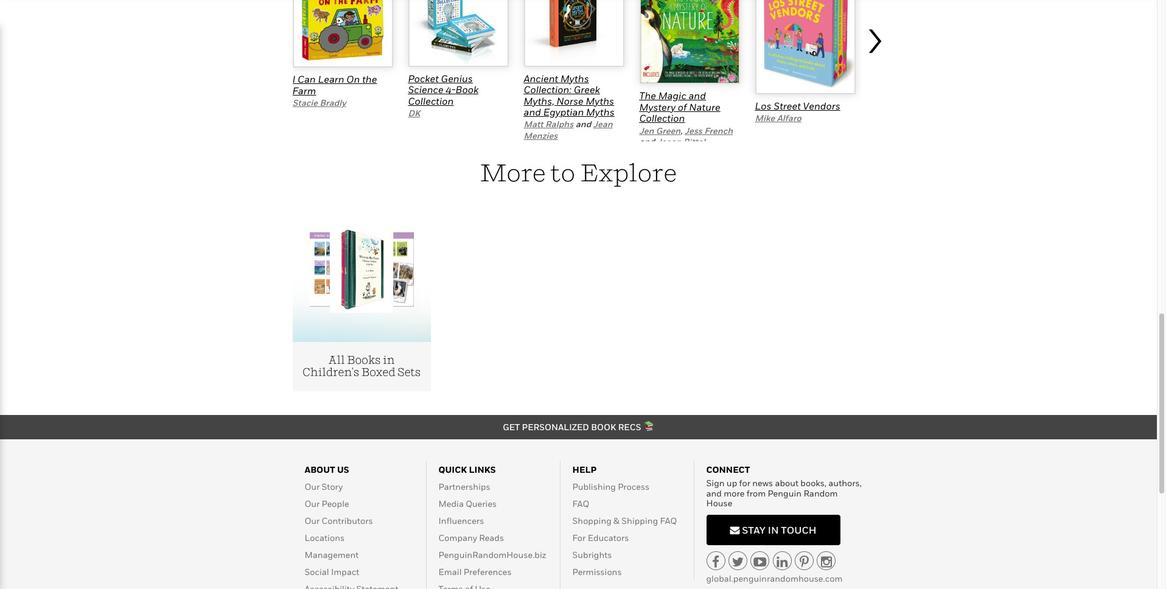 Task type: locate. For each thing, give the bounding box(es) containing it.
0 vertical spatial our
[[305, 481, 320, 492]]

0 vertical spatial collection
[[408, 95, 454, 107]]

jason
[[657, 136, 681, 147]]

shopping & shipping faq link
[[572, 515, 677, 526]]

3 our from the top
[[305, 515, 320, 526]]

social
[[305, 567, 329, 577]]

genius
[[441, 72, 473, 85]]

1 vertical spatial collection
[[639, 112, 685, 124]]

jen green link
[[639, 125, 681, 135]]

1 horizontal spatial in
[[768, 524, 779, 536]]

stay in touch
[[740, 524, 817, 536]]

collection inside the magic and mystery of nature collection jen green , jess french and jason bittel
[[639, 112, 685, 124]]

for educators
[[572, 532, 629, 543]]

2 our from the top
[[305, 498, 320, 509]]

ancient
[[524, 72, 558, 85]]

1 vertical spatial our
[[305, 498, 320, 509]]

los street vendors link
[[755, 100, 840, 112]]

i
[[292, 73, 295, 85]]

ralphs
[[545, 119, 574, 129]]

mike alfaro link
[[755, 113, 801, 123]]

about
[[775, 478, 799, 488]]

media
[[439, 498, 464, 509]]

menzies
[[524, 130, 558, 140]]

and left more
[[706, 488, 722, 498]]

and up matt
[[524, 106, 541, 118]]

collection up jen green link
[[639, 112, 685, 124]]

our for our story
[[305, 481, 320, 492]]

1 vertical spatial faq
[[660, 515, 677, 526]]

our down about
[[305, 481, 320, 492]]

visit us on pinterest image
[[800, 556, 809, 569]]

2 vertical spatial our
[[305, 515, 320, 526]]

email preferences
[[439, 567, 512, 577]]

0 horizontal spatial faq
[[572, 498, 589, 509]]

0 horizontal spatial collection
[[408, 95, 454, 107]]

pocket
[[408, 72, 439, 85]]

our people link
[[305, 498, 349, 509]]

penguinrandomhouse.biz
[[439, 549, 546, 560]]

stacie bradly link
[[292, 97, 346, 108]]

french
[[704, 125, 733, 135]]

our up 'locations'
[[305, 515, 320, 526]]

our down our story link
[[305, 498, 320, 509]]

more
[[480, 158, 546, 187]]

penguinrandomhouse.biz link
[[439, 549, 546, 560]]

our
[[305, 481, 320, 492], [305, 498, 320, 509], [305, 515, 320, 526]]

vendors
[[803, 100, 840, 112]]

personalized
[[522, 422, 589, 432]]

more to explore
[[480, 158, 677, 187]]

explore
[[580, 158, 677, 187]]

0 horizontal spatial in
[[383, 353, 395, 366]]

alfaro
[[777, 113, 801, 123]]

subrights
[[572, 549, 612, 560]]

jen
[[639, 125, 654, 135]]

mystery
[[639, 101, 676, 113]]

pocket genius science 4-book collection image
[[408, 0, 509, 67]]

and inside connect sign up for news about books, authors, and more from penguin random house
[[706, 488, 722, 498]]

and left jean
[[576, 119, 591, 129]]

process
[[618, 481, 649, 492]]

1 vertical spatial in
[[768, 524, 779, 536]]

nature
[[689, 101, 720, 113]]

story
[[322, 481, 343, 492]]

collection
[[408, 95, 454, 107], [639, 112, 685, 124]]

📚
[[643, 422, 654, 432]]

our for our contributors
[[305, 515, 320, 526]]

faq link
[[572, 498, 589, 509]]

0 vertical spatial in
[[383, 353, 395, 366]]

penguin
[[768, 488, 802, 498]]

›
[[865, 6, 884, 64]]

faq up the shopping
[[572, 498, 589, 509]]

› link
[[865, 0, 889, 141]]

stacie
[[292, 97, 318, 108]]

people
[[322, 498, 349, 509]]

us
[[337, 464, 349, 475]]

collection up dk
[[408, 95, 454, 107]]

myths
[[561, 72, 589, 85], [586, 95, 614, 107], [586, 106, 615, 118]]

ancient myths collection: greek myths, norse myths and egyptian myths link
[[524, 72, 615, 118]]

jean
[[593, 119, 613, 129]]

in
[[383, 353, 395, 366], [768, 524, 779, 536]]

faq right shipping
[[660, 515, 677, 526]]

get personalized book recs 📚 link
[[503, 422, 654, 432]]

in right stay
[[768, 524, 779, 536]]

bradly
[[320, 97, 346, 108]]

recs
[[618, 422, 641, 432]]

on
[[347, 73, 360, 85]]

children's boxed sets image
[[310, 226, 414, 313]]

more
[[724, 488, 745, 498]]

company
[[439, 532, 477, 543]]

1 our from the top
[[305, 481, 320, 492]]

media queries
[[439, 498, 497, 509]]

visit us on youtube image
[[754, 556, 766, 569]]

jason bittel link
[[657, 136, 705, 147]]

about us link
[[305, 464, 349, 475]]

1 horizontal spatial collection
[[639, 112, 685, 124]]

in left "sets"
[[383, 353, 395, 366]]

matt
[[524, 119, 543, 129]]

1 horizontal spatial faq
[[660, 515, 677, 526]]

permissions link
[[572, 567, 622, 577]]

greek
[[574, 84, 600, 96]]

jess french link
[[685, 125, 733, 135]]

stay in touch button
[[706, 515, 840, 545]]

the magic and mystery of nature collection jen green , jess french and jason bittel
[[639, 90, 733, 147]]

house
[[706, 498, 732, 508]]

touch
[[781, 524, 817, 536]]

green
[[656, 125, 681, 135]]



Task type: vqa. For each thing, say whether or not it's contained in the screenshot.
topmost Our
yes



Task type: describe. For each thing, give the bounding box(es) containing it.
management
[[305, 549, 359, 560]]

for
[[572, 532, 586, 543]]

all
[[328, 353, 345, 366]]

our for our people
[[305, 498, 320, 509]]

pocket genius science 4-book collection link
[[408, 72, 478, 107]]

the magic and mystery of nature collection link
[[639, 90, 720, 124]]

4-
[[446, 84, 456, 96]]

jean menzies
[[524, 119, 613, 140]]

sets
[[398, 366, 421, 379]]

about us
[[305, 464, 349, 475]]

collection:
[[524, 84, 572, 96]]

magic
[[658, 90, 686, 102]]

email preferences link
[[439, 567, 512, 577]]

company reads link
[[439, 532, 504, 543]]

connect sign up for news about books, authors, and more from penguin random house
[[706, 464, 862, 508]]

random
[[804, 488, 838, 498]]

0 vertical spatial faq
[[572, 498, 589, 509]]

the
[[362, 73, 377, 85]]

media queries link
[[439, 498, 497, 509]]

and right of
[[689, 90, 706, 102]]

partnerships
[[439, 481, 490, 492]]

publishing
[[572, 481, 616, 492]]

about
[[305, 464, 335, 475]]

from
[[747, 488, 766, 498]]

can
[[298, 73, 316, 85]]

the
[[639, 90, 656, 102]]

all books in children's boxed sets
[[303, 353, 421, 379]]

visit us on facebook image
[[712, 556, 719, 569]]

all books in children's boxed sets link
[[292, 197, 431, 391]]

locations link
[[305, 532, 345, 543]]

envelope image
[[730, 525, 740, 535]]

sign
[[706, 478, 725, 488]]

publishing process
[[572, 481, 649, 492]]

links
[[469, 464, 496, 475]]

collection inside the pocket genius science 4-book collection dk
[[408, 95, 454, 107]]

pocket genius science 4-book collection dk
[[408, 72, 478, 118]]

ancient myths collection: greek myths, norse myths and egyptian myths image
[[524, 0, 624, 67]]

locations
[[305, 532, 345, 543]]

los street vendors image
[[755, 0, 855, 94]]

and down jen
[[639, 136, 655, 147]]

our contributors link
[[305, 515, 373, 526]]

i can learn on the farm stacie bradly
[[292, 73, 377, 108]]

shipping
[[622, 515, 658, 526]]

influencers
[[439, 515, 484, 526]]

book
[[456, 84, 478, 96]]

of
[[678, 101, 687, 113]]

social impact
[[305, 567, 359, 577]]

authors,
[[829, 478, 862, 488]]

jean menzies link
[[524, 119, 613, 140]]

permissions
[[572, 567, 622, 577]]

the magic and mystery of nature collection image
[[639, 0, 740, 84]]

shopping & shipping faq
[[572, 515, 677, 526]]

our story
[[305, 481, 343, 492]]

i can learn on the farm image
[[292, 0, 393, 68]]

partnerships link
[[439, 481, 490, 492]]

&
[[614, 515, 620, 526]]

social impact link
[[305, 567, 359, 577]]

get
[[503, 422, 520, 432]]

visit us on twitter image
[[732, 556, 744, 569]]

norse
[[557, 95, 584, 107]]

matt ralphs link
[[524, 119, 574, 129]]

books,
[[801, 478, 827, 488]]

educators
[[588, 532, 629, 543]]

visit us on linkedin image
[[777, 556, 788, 569]]

quick links
[[439, 464, 496, 475]]

management link
[[305, 549, 359, 560]]

stay
[[742, 524, 766, 536]]

dk
[[408, 108, 420, 118]]

visit us on instagram image
[[821, 556, 832, 569]]

preferences
[[464, 567, 512, 577]]

global.penguinrandomhouse.com link
[[706, 573, 843, 584]]

egyptian
[[543, 106, 584, 118]]

for educators link
[[572, 532, 629, 543]]

jess
[[685, 125, 702, 135]]

in inside stay in touch popup button
[[768, 524, 779, 536]]

ancient myths collection: greek myths, norse myths and egyptian myths
[[524, 72, 615, 118]]

influencers link
[[439, 515, 484, 526]]

matt ralphs and
[[524, 119, 593, 129]]

boxed
[[361, 366, 395, 379]]

impact
[[331, 567, 359, 577]]

our people
[[305, 498, 349, 509]]

queries
[[466, 498, 497, 509]]

up
[[727, 478, 737, 488]]

book
[[591, 422, 616, 432]]

los
[[755, 100, 772, 112]]

in inside all books in children's boxed sets
[[383, 353, 395, 366]]

our contributors
[[305, 515, 373, 526]]

company reads
[[439, 532, 504, 543]]

myths,
[[524, 95, 554, 107]]

and inside 'ancient myths collection: greek myths, norse myths and egyptian myths'
[[524, 106, 541, 118]]



